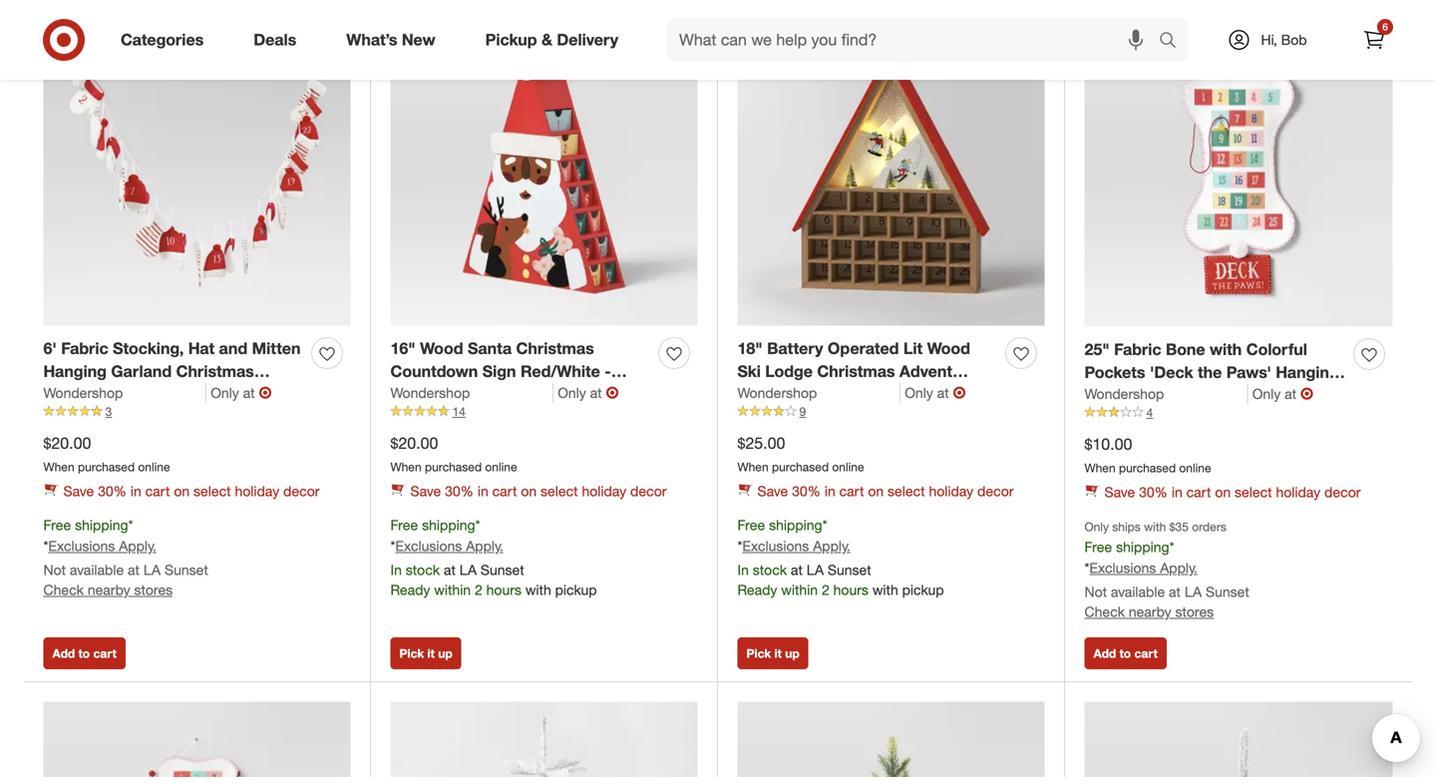 Task type: vqa. For each thing, say whether or not it's contained in the screenshot.
&
yes



Task type: describe. For each thing, give the bounding box(es) containing it.
6' fabric stocking, hat and mitten hanging garland christmas advent calendar red/white - wondershop™ link
[[43, 337, 304, 427]]

save for 25" fabric bone with colorful pockets 'deck the paws' hanging christmas advent calendar white - wondershop™
[[1105, 484, 1136, 501]]

wondershop™ inside 18" battery operated lit wood ski lodge christmas advent calendar red/brown - wondershop™
[[738, 407, 842, 427]]

free shipping * * exclusions apply. not available at la sunset check nearby stores
[[43, 516, 208, 599]]

advent inside '6' fabric stocking, hat and mitten hanging garland christmas advent calendar red/white - wondershop™'
[[43, 384, 96, 404]]

on for wondershop™
[[521, 483, 537, 500]]

wood inside 18" battery operated lit wood ski lodge christmas advent calendar red/brown - wondershop™
[[928, 339, 971, 358]]

la inside only ships with $35 orders free shipping * * exclusions apply. not available at la sunset check nearby stores
[[1185, 583, 1203, 601]]

$25.00
[[738, 433, 786, 453]]

add to cart for $20.00
[[52, 646, 117, 661]]

only for with
[[1253, 385, 1282, 402]]

in for lodge
[[825, 483, 836, 500]]

30% for 16" wood santa christmas countdown sign red/white - wondershop™
[[445, 483, 474, 500]]

hanging inside '6' fabric stocking, hat and mitten hanging garland christmas advent calendar red/white - wondershop™'
[[43, 362, 107, 381]]

25" fabric bone with colorful pockets 'deck the paws' hanging christmas advent calendar white - wondershop™
[[1085, 340, 1341, 428]]

save for 16" wood santa christmas countdown sign red/white - wondershop™
[[411, 483, 441, 500]]

3
[[105, 404, 112, 419]]

6 link
[[1353, 18, 1397, 62]]

$35
[[1170, 519, 1189, 534]]

calendar inside 25" fabric bone with colorful pockets 'deck the paws' hanging christmas advent calendar white - wondershop™
[[1225, 385, 1294, 405]]

pick for $20.00
[[400, 646, 424, 661]]

countdown
[[391, 362, 478, 381]]

lodge
[[766, 362, 813, 381]]

save 30% in cart on select holiday decor for christmas
[[63, 483, 320, 500]]

hat
[[188, 339, 215, 358]]

online for advent
[[833, 460, 865, 475]]

pick it up button for $20.00
[[391, 638, 462, 670]]

hanging inside 25" fabric bone with colorful pockets 'deck the paws' hanging christmas advent calendar white - wondershop™
[[1277, 363, 1340, 382]]

fabric for 'deck
[[1115, 340, 1162, 359]]

¬ for 16" wood santa christmas countdown sign red/white - wondershop™
[[606, 383, 619, 402]]

with inside only ships with $35 orders free shipping * * exclusions apply. not available at la sunset check nearby stores
[[1145, 519, 1167, 534]]

add for $20.00
[[52, 646, 75, 661]]

stores inside free shipping * * exclusions apply. not available at la sunset check nearby stores
[[134, 581, 173, 599]]

only ships with $35 orders free shipping * * exclusions apply. not available at la sunset check nearby stores
[[1085, 519, 1250, 621]]

garland
[[111, 362, 172, 381]]

pickup for 16" wood santa christmas countdown sign red/white - wondershop™
[[555, 581, 597, 599]]

only for lit
[[905, 384, 934, 401]]

christmas inside 18" battery operated lit wood ski lodge christmas advent calendar red/brown - wondershop™
[[818, 362, 896, 381]]

christmas inside 25" fabric bone with colorful pockets 'deck the paws' hanging christmas advent calendar white - wondershop™
[[1085, 385, 1163, 405]]

only for christmas
[[558, 384, 586, 401]]

nearby inside only ships with $35 orders free shipping * * exclusions apply. not available at la sunset check nearby stores
[[1129, 603, 1172, 621]]

wondershop for 6'
[[43, 384, 123, 401]]

deals
[[254, 30, 297, 49]]

18" battery operated lit wood ski lodge christmas advent calendar red/brown - wondershop™ link
[[738, 337, 998, 427]]

$10.00 when purchased online
[[1085, 434, 1212, 476]]

1 vertical spatial check nearby stores button
[[1085, 602, 1215, 622]]

$20.00 when purchased online for 6' fabric stocking, hat and mitten hanging garland christmas advent calendar red/white - wondershop™
[[43, 433, 170, 475]]

shipping inside only ships with $35 orders free shipping * * exclusions apply. not available at la sunset check nearby stores
[[1117, 539, 1170, 556]]

wondershop™ inside 16" wood santa christmas countdown sign red/white - wondershop™
[[391, 384, 495, 404]]

search button
[[1151, 18, 1199, 66]]

check inside only ships with $35 orders free shipping * * exclusions apply. not available at la sunset check nearby stores
[[1085, 603, 1126, 621]]

select for 25" fabric bone with colorful pockets 'deck the paws' hanging christmas advent calendar white - wondershop™
[[1235, 484, 1273, 501]]

pickup & delivery link
[[469, 18, 644, 62]]

within for $25.00
[[782, 581, 818, 599]]

16"
[[391, 339, 416, 358]]

sunset inside only ships with $35 orders free shipping * * exclusions apply. not available at la sunset check nearby stores
[[1206, 583, 1250, 601]]

'deck
[[1151, 363, 1194, 382]]

red/white inside 16" wood santa christmas countdown sign red/white - wondershop™
[[521, 362, 601, 381]]

add to cart button for $10.00
[[1085, 638, 1167, 670]]

available inside only ships with $35 orders free shipping * * exclusions apply. not available at la sunset check nearby stores
[[1112, 583, 1166, 601]]

hours for $25.00
[[834, 581, 869, 599]]

decor for 25" fabric bone with colorful pockets 'deck the paws' hanging christmas advent calendar white - wondershop™
[[1325, 484, 1362, 501]]

3 link
[[43, 403, 351, 420]]

exclusions inside only ships with $35 orders free shipping * * exclusions apply. not available at la sunset check nearby stores
[[1090, 559, 1157, 577]]

available inside free shipping * * exclusions apply. not available at la sunset check nearby stores
[[70, 561, 124, 579]]

6'
[[43, 339, 57, 358]]

new
[[402, 30, 436, 49]]

shipping for 16" wood santa christmas countdown sign red/white - wondershop™
[[422, 516, 476, 534]]

14 link
[[391, 403, 698, 420]]

shipping for 6' fabric stocking, hat and mitten hanging garland christmas advent calendar red/white - wondershop™
[[75, 516, 128, 534]]

pickup & delivery
[[486, 30, 619, 49]]

wondershop™ inside '6' fabric stocking, hat and mitten hanging garland christmas advent calendar red/white - wondershop™'
[[43, 407, 148, 427]]

la for 6' fabric stocking, hat and mitten hanging garland christmas advent calendar red/white - wondershop™
[[144, 561, 161, 579]]

deals link
[[237, 18, 322, 62]]

30% for 6' fabric stocking, hat and mitten hanging garland christmas advent calendar red/white - wondershop™
[[98, 483, 127, 500]]

exclusions for 6' fabric stocking, hat and mitten hanging garland christmas advent calendar red/white - wondershop™
[[48, 537, 115, 555]]

wondershop link for lodge
[[738, 383, 901, 403]]

la for 18" battery operated lit wood ski lodge christmas advent calendar red/brown - wondershop™
[[807, 561, 824, 579]]

stores inside only ships with $35 orders free shipping * * exclusions apply. not available at la sunset check nearby stores
[[1176, 603, 1215, 621]]

mitten
[[252, 339, 301, 358]]

holiday for 6' fabric stocking, hat and mitten hanging garland christmas advent calendar red/white - wondershop™
[[235, 483, 280, 500]]

stock for $25.00
[[753, 561, 787, 579]]

what's
[[347, 30, 398, 49]]

delivery
[[557, 30, 619, 49]]

$20.00 for 6' fabric stocking, hat and mitten hanging garland christmas advent calendar red/white - wondershop™
[[43, 433, 91, 453]]

cart for wondershop™
[[493, 483, 517, 500]]

9 link
[[738, 403, 1045, 420]]

categories link
[[104, 18, 229, 62]]

sunset for christmas
[[165, 561, 208, 579]]

purchased for 25" fabric bone with colorful pockets 'deck the paws' hanging christmas advent calendar white - wondershop™
[[1120, 461, 1177, 476]]

wondershop for 16"
[[391, 384, 470, 401]]

operated
[[828, 339, 900, 358]]

$20.00 for 16" wood santa christmas countdown sign red/white - wondershop™
[[391, 433, 438, 453]]

what's new
[[347, 30, 436, 49]]

the
[[1198, 363, 1223, 382]]

white
[[1298, 385, 1341, 405]]

orders
[[1193, 519, 1227, 534]]

pick for $25.00
[[747, 646, 772, 661]]

it for $20.00
[[428, 646, 435, 661]]

9
[[800, 404, 806, 419]]

pick it up for $20.00
[[400, 646, 453, 661]]

only at ¬ for with
[[1253, 384, 1314, 403]]

red/brown
[[811, 384, 897, 404]]

wondershop for 18"
[[738, 384, 818, 401]]

- inside 25" fabric bone with colorful pockets 'deck the paws' hanging christmas advent calendar white - wondershop™
[[1085, 408, 1092, 428]]

check inside free shipping * * exclusions apply. not available at la sunset check nearby stores
[[43, 581, 84, 599]]

decor for 6' fabric stocking, hat and mitten hanging garland christmas advent calendar red/white - wondershop™
[[283, 483, 320, 500]]

6
[[1383, 20, 1389, 33]]

select for 6' fabric stocking, hat and mitten hanging garland christmas advent calendar red/white - wondershop™
[[194, 483, 231, 500]]

only inside only ships with $35 orders free shipping * * exclusions apply. not available at la sunset check nearby stores
[[1085, 519, 1110, 534]]

4
[[1147, 405, 1154, 420]]

exclusions apply. link for 18" battery operated lit wood ski lodge christmas advent calendar red/brown - wondershop™
[[743, 537, 851, 555]]

battery
[[768, 339, 824, 358]]

wood inside 16" wood santa christmas countdown sign red/white - wondershop™
[[420, 339, 464, 358]]

advent inside 25" fabric bone with colorful pockets 'deck the paws' hanging christmas advent calendar white - wondershop™
[[1168, 385, 1221, 405]]

save for 6' fabric stocking, hat and mitten hanging garland christmas advent calendar red/white - wondershop™
[[63, 483, 94, 500]]

pickup for 18" battery operated lit wood ski lodge christmas advent calendar red/brown - wondershop™
[[903, 581, 945, 599]]

pickup
[[486, 30, 537, 49]]

free shipping * * exclusions apply. in stock at  la sunset ready within 2 hours with pickup for $25.00
[[738, 516, 945, 599]]

add to cart button for $20.00
[[43, 638, 126, 670]]

up for $20.00
[[438, 646, 453, 661]]

apply. for 18" battery operated lit wood ski lodge christmas advent calendar red/brown - wondershop™
[[813, 537, 851, 555]]

categories
[[121, 30, 204, 49]]

sign
[[483, 362, 516, 381]]

in for 'deck
[[1172, 484, 1183, 501]]

25"
[[1085, 340, 1110, 359]]

fabric for hanging
[[61, 339, 108, 358]]



Task type: locate. For each thing, give the bounding box(es) containing it.
- inside 18" battery operated lit wood ski lodge christmas advent calendar red/brown - wondershop™
[[901, 384, 908, 404]]

$20.00 when purchased online for 16" wood santa christmas countdown sign red/white - wondershop™
[[391, 433, 517, 475]]

with
[[1210, 340, 1243, 359], [1145, 519, 1167, 534], [526, 581, 552, 599], [873, 581, 899, 599]]

1 free shipping * * exclusions apply. in stock at  la sunset ready within 2 hours with pickup from the left
[[391, 516, 597, 599]]

2 add to cart button from the left
[[1085, 638, 1167, 670]]

1 within from the left
[[434, 581, 471, 599]]

within
[[434, 581, 471, 599], [782, 581, 818, 599]]

hours
[[487, 581, 522, 599], [834, 581, 869, 599]]

18" battery operated lit wood ski lodge christmas advent calendar red/brown - wondershop™ image
[[738, 19, 1045, 326], [738, 19, 1045, 326]]

wondershop™ inside 25" fabric bone with colorful pockets 'deck the paws' hanging christmas advent calendar white - wondershop™
[[1096, 408, 1201, 428]]

19" unlit flocked indexed downswept pine artificial christmas tree with round base - wondershop™ image
[[1085, 702, 1394, 777], [1085, 702, 1394, 777]]

1 horizontal spatial pick it up
[[747, 646, 800, 661]]

- down mitten
[[258, 384, 265, 404]]

0 horizontal spatial nearby
[[88, 581, 130, 599]]

0 horizontal spatial add to cart
[[52, 646, 117, 661]]

$20.00
[[43, 433, 91, 453], [391, 433, 438, 453]]

16" wood santa christmas countdown sign red/white - wondershop™ link
[[391, 337, 651, 404]]

30% up free shipping * * exclusions apply. not available at la sunset check nearby stores on the left of page
[[98, 483, 127, 500]]

to for $10.00
[[1120, 646, 1132, 661]]

holiday for 16" wood santa christmas countdown sign red/white - wondershop™
[[582, 483, 627, 500]]

save 30% in cart on select holiday decor up orders
[[1105, 484, 1362, 501]]

2 pick it up from the left
[[747, 646, 800, 661]]

online inside $10.00 when purchased online
[[1180, 461, 1212, 476]]

30%
[[98, 483, 127, 500], [445, 483, 474, 500], [792, 483, 821, 500], [1140, 484, 1168, 501]]

decor for 16" wood santa christmas countdown sign red/white - wondershop™
[[631, 483, 667, 500]]

2
[[475, 581, 483, 599], [822, 581, 830, 599]]

2 ready from the left
[[738, 581, 778, 599]]

stocking,
[[113, 339, 184, 358]]

red/white
[[521, 362, 601, 381], [174, 384, 254, 404]]

free inside only ships with $35 orders free shipping * * exclusions apply. not available at la sunset check nearby stores
[[1085, 539, 1113, 556]]

- down lit
[[901, 384, 908, 404]]

calendar inside '6' fabric stocking, hat and mitten hanging garland christmas advent calendar red/white - wondershop™'
[[101, 384, 169, 404]]

hanging
[[43, 362, 107, 381], [1277, 363, 1340, 382]]

only up "14" link in the bottom left of the page
[[558, 384, 586, 401]]

on down "14" link in the bottom left of the page
[[521, 483, 537, 500]]

la
[[144, 561, 161, 579], [460, 561, 477, 579], [807, 561, 824, 579], [1185, 583, 1203, 601]]

on for christmas
[[174, 483, 190, 500]]

add for $10.00
[[1094, 646, 1117, 661]]

wondershop link for red/white
[[391, 383, 554, 403]]

only left ships
[[1085, 519, 1110, 534]]

hanging down the 6'
[[43, 362, 107, 381]]

25" fabric bone with colorful pockets 'deck the paws' hanging christmas advent calendar white - wondershop™ image
[[1085, 19, 1394, 327], [1085, 19, 1394, 327]]

- inside 16" wood santa christmas countdown sign red/white - wondershop™
[[605, 362, 611, 381]]

0 horizontal spatial in
[[391, 561, 402, 579]]

select down 9 link
[[888, 483, 926, 500]]

online down 3 link
[[138, 460, 170, 475]]

1 horizontal spatial add to cart
[[1094, 646, 1158, 661]]

fabric inside '6' fabric stocking, hat and mitten hanging garland christmas advent calendar red/white - wondershop™'
[[61, 339, 108, 358]]

1 horizontal spatial add to cart button
[[1085, 638, 1167, 670]]

0 horizontal spatial ready
[[391, 581, 430, 599]]

cart for christmas
[[145, 483, 170, 500]]

on for advent
[[868, 483, 884, 500]]

cart up orders
[[1187, 484, 1212, 501]]

cart down free shipping * * exclusions apply. not available at la sunset check nearby stores on the left of page
[[93, 646, 117, 661]]

0 horizontal spatial up
[[438, 646, 453, 661]]

wondershop link
[[43, 383, 207, 403], [391, 383, 554, 403], [738, 383, 901, 403], [1085, 384, 1249, 404]]

shipping
[[75, 516, 128, 534], [422, 516, 476, 534], [769, 516, 823, 534], [1117, 539, 1170, 556]]

$20.00 when purchased online down 3
[[43, 433, 170, 475]]

0 horizontal spatial fabric
[[61, 339, 108, 358]]

cart down only ships with $35 orders free shipping * * exclusions apply. not available at la sunset check nearby stores
[[1135, 646, 1158, 661]]

exclusions apply. link
[[48, 537, 156, 555], [396, 537, 504, 555], [743, 537, 851, 555], [1090, 559, 1198, 577]]

fabric right the 6'
[[61, 339, 108, 358]]

wondershop down 'countdown'
[[391, 384, 470, 401]]

0 horizontal spatial check nearby stores button
[[43, 580, 173, 600]]

save 30% in cart on select holiday decor down 9 link
[[758, 483, 1014, 500]]

save 30% in cart on select holiday decor down "14" link in the bottom left of the page
[[411, 483, 667, 500]]

1 horizontal spatial $20.00
[[391, 433, 438, 453]]

pick it up for $25.00
[[747, 646, 800, 661]]

save for 18" battery operated lit wood ski lodge christmas advent calendar red/brown - wondershop™
[[758, 483, 789, 500]]

purchased down $10.00
[[1120, 461, 1177, 476]]

2 for $25.00
[[822, 581, 830, 599]]

when inside the $25.00 when purchased online
[[738, 460, 769, 475]]

0 horizontal spatial within
[[434, 581, 471, 599]]

pickup
[[555, 581, 597, 599], [903, 581, 945, 599]]

2 stock from the left
[[753, 561, 787, 579]]

wondershop link for hanging
[[43, 383, 207, 403]]

16" wood santa christmas countdown sign red/white - wondershop™
[[391, 339, 611, 404]]

calendar down garland
[[101, 384, 169, 404]]

select for 16" wood santa christmas countdown sign red/white - wondershop™
[[541, 483, 578, 500]]

when inside $10.00 when purchased online
[[1085, 461, 1116, 476]]

0 horizontal spatial pick it up button
[[391, 638, 462, 670]]

4 link
[[1085, 404, 1394, 421]]

¬ for 25" fabric bone with colorful pockets 'deck the paws' hanging christmas advent calendar white - wondershop™
[[1301, 384, 1314, 403]]

16" wood santa christmas countdown sign red/white - wondershop™ image
[[391, 19, 698, 326], [391, 19, 698, 326]]

1 horizontal spatial stock
[[753, 561, 787, 579]]

1 pick it up from the left
[[400, 646, 453, 661]]

wondershop link for 'deck
[[1085, 384, 1249, 404]]

18"
[[738, 339, 763, 358]]

pick it up button for $25.00
[[738, 638, 809, 670]]

1 horizontal spatial check nearby stores button
[[1085, 602, 1215, 622]]

check nearby stores button
[[43, 580, 173, 600], [1085, 602, 1215, 622]]

purchased down 14
[[425, 460, 482, 475]]

2 2 from the left
[[822, 581, 830, 599]]

bob
[[1282, 31, 1308, 48]]

6' fabric stocking, hat and mitten hanging garland christmas advent calendar red/white - wondershop™
[[43, 339, 301, 427]]

$20.00 down the 6'
[[43, 433, 91, 453]]

wood up 'countdown'
[[420, 339, 464, 358]]

0 horizontal spatial add to cart button
[[43, 638, 126, 670]]

calendar
[[101, 384, 169, 404], [738, 384, 807, 404], [1225, 385, 1294, 405]]

select
[[194, 483, 231, 500], [541, 483, 578, 500], [888, 483, 926, 500], [1235, 484, 1273, 501]]

0 vertical spatial check nearby stores button
[[43, 580, 173, 600]]

1 horizontal spatial calendar
[[738, 384, 807, 404]]

fabric
[[61, 339, 108, 358], [1115, 340, 1162, 359]]

at inside only ships with $35 orders free shipping * * exclusions apply. not available at la sunset check nearby stores
[[1170, 583, 1181, 601]]

2 within from the left
[[782, 581, 818, 599]]

2 $20.00 when purchased online from the left
[[391, 433, 517, 475]]

only at ¬ up "14" link in the bottom left of the page
[[558, 383, 619, 402]]

ships
[[1113, 519, 1141, 534]]

colorful
[[1247, 340, 1308, 359]]

14
[[453, 404, 466, 419]]

1 add from the left
[[52, 646, 75, 661]]

2 free shipping * * exclusions apply. in stock at  la sunset ready within 2 hours with pickup from the left
[[738, 516, 945, 599]]

christmas down pockets
[[1085, 385, 1163, 405]]

ready for $25.00
[[738, 581, 778, 599]]

online for wondershop™
[[485, 460, 517, 475]]

2 for $20.00
[[475, 581, 483, 599]]

bone
[[1166, 340, 1206, 359]]

0 vertical spatial check
[[43, 581, 84, 599]]

ready
[[391, 581, 430, 599], [738, 581, 778, 599]]

¬ up 9 link
[[954, 383, 967, 402]]

advent down the
[[1168, 385, 1221, 405]]

1 stock from the left
[[406, 561, 440, 579]]

select down 4 link
[[1235, 484, 1273, 501]]

stores
[[134, 581, 173, 599], [1176, 603, 1215, 621]]

0 horizontal spatial pick
[[400, 646, 424, 661]]

2 pick it up button from the left
[[738, 638, 809, 670]]

1 vertical spatial available
[[1112, 583, 1166, 601]]

not inside only ships with $35 orders free shipping * * exclusions apply. not available at la sunset check nearby stores
[[1085, 583, 1108, 601]]

- up "14" link in the bottom left of the page
[[605, 362, 611, 381]]

1 horizontal spatial not
[[1085, 583, 1108, 601]]

0 horizontal spatial wood
[[420, 339, 464, 358]]

¬ up "14" link in the bottom left of the page
[[606, 383, 619, 402]]

1 horizontal spatial within
[[782, 581, 818, 599]]

on for paws'
[[1216, 484, 1232, 501]]

0 vertical spatial not
[[43, 561, 66, 579]]

$20.00 when purchased online down 14
[[391, 433, 517, 475]]

0 horizontal spatial $20.00
[[43, 433, 91, 453]]

when for 18" battery operated lit wood ski lodge christmas advent calendar red/brown - wondershop™
[[738, 460, 769, 475]]

in
[[131, 483, 141, 500], [478, 483, 489, 500], [825, 483, 836, 500], [1172, 484, 1183, 501]]

21" indexed balsam fir artificial christmas tree with black plastic pot - wondershop™ image
[[738, 702, 1045, 777], [738, 702, 1045, 777]]

paws'
[[1227, 363, 1272, 382]]

1 horizontal spatial pickup
[[903, 581, 945, 599]]

- up $10.00
[[1085, 408, 1092, 428]]

apply.
[[119, 537, 156, 555], [466, 537, 504, 555], [813, 537, 851, 555], [1161, 559, 1198, 577]]

fabric up pockets
[[1115, 340, 1162, 359]]

30% down $10.00 when purchased online
[[1140, 484, 1168, 501]]

in for $25.00
[[738, 561, 749, 579]]

wondershop down lodge
[[738, 384, 818, 401]]

christmas up red/brown
[[818, 362, 896, 381]]

1 horizontal spatial $20.00 when purchased online
[[391, 433, 517, 475]]

in
[[391, 561, 402, 579], [738, 561, 749, 579]]

1 ready from the left
[[391, 581, 430, 599]]

christmas inside 16" wood santa christmas countdown sign red/white - wondershop™
[[516, 339, 594, 358]]

hours for $20.00
[[487, 581, 522, 599]]

online down 9 link
[[833, 460, 865, 475]]

advent
[[900, 362, 953, 381], [43, 384, 96, 404], [1168, 385, 1221, 405]]

sunset for advent
[[828, 561, 872, 579]]

wondershop™ up $10.00 when purchased online
[[1096, 408, 1201, 428]]

on down 3 link
[[174, 483, 190, 500]]

0 horizontal spatial hours
[[487, 581, 522, 599]]

christmas down hat
[[176, 362, 254, 381]]

when for 25" fabric bone with colorful pockets 'deck the paws' hanging christmas advent calendar white - wondershop™
[[1085, 461, 1116, 476]]

calendar down paws'
[[1225, 385, 1294, 405]]

wondershop link up 3
[[43, 383, 207, 403]]

ski
[[738, 362, 761, 381]]

2 horizontal spatial calendar
[[1225, 385, 1294, 405]]

only at ¬ for christmas
[[558, 383, 619, 402]]

select down "14" link in the bottom left of the page
[[541, 483, 578, 500]]

1 $20.00 from the left
[[43, 433, 91, 453]]

christmas up "14" link in the bottom left of the page
[[516, 339, 594, 358]]

wondershop link down ''deck'
[[1085, 384, 1249, 404]]

online inside the $25.00 when purchased online
[[833, 460, 865, 475]]

la for 16" wood santa christmas countdown sign red/white - wondershop™
[[460, 561, 477, 579]]

not inside free shipping * * exclusions apply. not available at la sunset check nearby stores
[[43, 561, 66, 579]]

add to cart for $10.00
[[1094, 646, 1158, 661]]

only down paws'
[[1253, 385, 1282, 402]]

1 horizontal spatial wood
[[928, 339, 971, 358]]

purchased for 18" battery operated lit wood ski lodge christmas advent calendar red/brown - wondershop™
[[772, 460, 829, 475]]

1 horizontal spatial free shipping * * exclusions apply. in stock at  la sunset ready within 2 hours with pickup
[[738, 516, 945, 599]]

it for $25.00
[[775, 646, 782, 661]]

25" fabric fish with colorful pockets 'meowy christmas' hanging advent calendar white - wondershop™ image
[[43, 702, 351, 777], [43, 702, 351, 777]]

nearby
[[88, 581, 130, 599], [1129, 603, 1172, 621]]

30% down 14
[[445, 483, 474, 500]]

¬ for 6' fabric stocking, hat and mitten hanging garland christmas advent calendar red/white - wondershop™
[[259, 383, 272, 402]]

free shipping * * exclusions apply. in stock at  la sunset ready within 2 hours with pickup for $20.00
[[391, 516, 597, 599]]

1 horizontal spatial pick
[[747, 646, 772, 661]]

wondershop link up 9
[[738, 383, 901, 403]]

purchased inside the $25.00 when purchased online
[[772, 460, 829, 475]]

holiday
[[235, 483, 280, 500], [582, 483, 627, 500], [929, 483, 974, 500], [1277, 484, 1321, 501]]

sunset
[[165, 561, 208, 579], [481, 561, 525, 579], [828, 561, 872, 579], [1206, 583, 1250, 601]]

30% for 18" battery operated lit wood ski lodge christmas advent calendar red/brown - wondershop™
[[792, 483, 821, 500]]

¬ down mitten
[[259, 383, 272, 402]]

0 horizontal spatial $20.00 when purchased online
[[43, 433, 170, 475]]

decor for 18" battery operated lit wood ski lodge christmas advent calendar red/brown - wondershop™
[[978, 483, 1014, 500]]

1 horizontal spatial advent
[[900, 362, 953, 381]]

30% down the $25.00 when purchased online
[[792, 483, 821, 500]]

cart down "14" link in the bottom left of the page
[[493, 483, 517, 500]]

add to cart button
[[43, 638, 126, 670], [1085, 638, 1167, 670]]

1 add to cart button from the left
[[43, 638, 126, 670]]

0 vertical spatial stores
[[134, 581, 173, 599]]

purchased
[[78, 460, 135, 475], [425, 460, 482, 475], [772, 460, 829, 475], [1120, 461, 1177, 476]]

only at ¬ down paws'
[[1253, 384, 1314, 403]]

0 horizontal spatial available
[[70, 561, 124, 579]]

online up orders
[[1180, 461, 1212, 476]]

0 horizontal spatial advent
[[43, 384, 96, 404]]

when for 6' fabric stocking, hat and mitten hanging garland christmas advent calendar red/white - wondershop™
[[43, 460, 75, 475]]

within for $20.00
[[434, 581, 471, 599]]

at
[[243, 384, 255, 401], [590, 384, 602, 401], [938, 384, 950, 401], [1285, 385, 1297, 402], [128, 561, 140, 579], [444, 561, 456, 579], [791, 561, 803, 579], [1170, 583, 1181, 601]]

$20.00 down 'countdown'
[[391, 433, 438, 453]]

1 in from the left
[[391, 561, 402, 579]]

1 horizontal spatial nearby
[[1129, 603, 1172, 621]]

la inside free shipping * * exclusions apply. not available at la sunset check nearby stores
[[144, 561, 161, 579]]

at inside free shipping * * exclusions apply. not available at la sunset check nearby stores
[[128, 561, 140, 579]]

- inside '6' fabric stocking, hat and mitten hanging garland christmas advent calendar red/white - wondershop™'
[[258, 384, 265, 404]]

up
[[438, 646, 453, 661], [786, 646, 800, 661]]

30% for 25" fabric bone with colorful pockets 'deck the paws' hanging christmas advent calendar white - wondershop™
[[1140, 484, 1168, 501]]

holiday for 18" battery operated lit wood ski lodge christmas advent calendar red/brown - wondershop™
[[929, 483, 974, 500]]

1 horizontal spatial hours
[[834, 581, 869, 599]]

1 up from the left
[[438, 646, 453, 661]]

apply. inside only ships with $35 orders free shipping * * exclusions apply. not available at la sunset check nearby stores
[[1161, 559, 1198, 577]]

1 $20.00 when purchased online from the left
[[43, 433, 170, 475]]

1 pick it up button from the left
[[391, 638, 462, 670]]

wondershop™ down garland
[[43, 407, 148, 427]]

exclusions apply. link for 6' fabric stocking, hat and mitten hanging garland christmas advent calendar red/white - wondershop™
[[48, 537, 156, 555]]

free for 16" wood santa christmas countdown sign red/white - wondershop™
[[391, 516, 418, 534]]

6' fabric stocking, hat and mitten hanging garland christmas advent calendar red/white - wondershop™ image
[[43, 19, 351, 326], [43, 19, 351, 326]]

0 vertical spatial red/white
[[521, 362, 601, 381]]

holiday for 25" fabric bone with colorful pockets 'deck the paws' hanging christmas advent calendar white - wondershop™
[[1277, 484, 1321, 501]]

on up orders
[[1216, 484, 1232, 501]]

1 2 from the left
[[475, 581, 483, 599]]

1 vertical spatial check
[[1085, 603, 1126, 621]]

0 horizontal spatial hanging
[[43, 362, 107, 381]]

only at ¬ for hat
[[211, 383, 272, 402]]

0 horizontal spatial add
[[52, 646, 75, 661]]

0 horizontal spatial pick it up
[[400, 646, 453, 661]]

free for 18" battery operated lit wood ski lodge christmas advent calendar red/brown - wondershop™
[[738, 516, 766, 534]]

advent left 3
[[43, 384, 96, 404]]

only at ¬ up 9 link
[[905, 383, 967, 402]]

apply. for 16" wood santa christmas countdown sign red/white - wondershop™
[[466, 537, 504, 555]]

1 pick from the left
[[400, 646, 424, 661]]

2 pickup from the left
[[903, 581, 945, 599]]

1 vertical spatial stores
[[1176, 603, 1215, 621]]

purchased for 6' fabric stocking, hat and mitten hanging garland christmas advent calendar red/white - wondershop™
[[78, 460, 135, 475]]

What can we help you find? suggestions appear below search field
[[668, 18, 1165, 62]]

ready for $20.00
[[391, 581, 430, 599]]

2 pick from the left
[[747, 646, 772, 661]]

red/white down hat
[[174, 384, 254, 404]]

search
[[1151, 32, 1199, 51]]

2 add to cart from the left
[[1094, 646, 1158, 661]]

stock
[[406, 561, 440, 579], [753, 561, 787, 579]]

0 horizontal spatial pickup
[[555, 581, 597, 599]]

only at ¬ down and
[[211, 383, 272, 402]]

purchased down 3
[[78, 460, 135, 475]]

1 horizontal spatial up
[[786, 646, 800, 661]]

fabric inside 25" fabric bone with colorful pockets 'deck the paws' hanging christmas advent calendar white - wondershop™
[[1115, 340, 1162, 359]]

purchased inside $10.00 when purchased online
[[1120, 461, 1177, 476]]

in for hanging
[[131, 483, 141, 500]]

cart down the $25.00 when purchased online
[[840, 483, 865, 500]]

0 horizontal spatial not
[[43, 561, 66, 579]]

wood right lit
[[928, 339, 971, 358]]

0 horizontal spatial stores
[[134, 581, 173, 599]]

1 horizontal spatial hanging
[[1277, 363, 1340, 382]]

1 vertical spatial nearby
[[1129, 603, 1172, 621]]

$10.00
[[1085, 434, 1133, 454]]

¬ down colorful
[[1301, 384, 1314, 403]]

select for 18" battery operated lit wood ski lodge christmas advent calendar red/brown - wondershop™
[[888, 483, 926, 500]]

wondershop™ up $25.00
[[738, 407, 842, 427]]

cart up free shipping * * exclusions apply. not available at la sunset check nearby stores on the left of page
[[145, 483, 170, 500]]

save 30% in cart on select holiday decor for paws'
[[1105, 484, 1362, 501]]

when
[[43, 460, 75, 475], [391, 460, 422, 475], [738, 460, 769, 475], [1085, 461, 1116, 476]]

0 horizontal spatial it
[[428, 646, 435, 661]]

apply. for 6' fabric stocking, hat and mitten hanging garland christmas advent calendar red/white - wondershop™
[[119, 537, 156, 555]]

nearby inside free shipping * * exclusions apply. not available at la sunset check nearby stores
[[88, 581, 130, 599]]

exclusions inside free shipping * * exclusions apply. not available at la sunset check nearby stores
[[48, 537, 115, 555]]

hanging up white
[[1277, 363, 1340, 382]]

1 horizontal spatial add
[[1094, 646, 1117, 661]]

to for $20.00
[[78, 646, 90, 661]]

not
[[43, 561, 66, 579], [1085, 583, 1108, 601]]

online for paws'
[[1180, 461, 1212, 476]]

1 horizontal spatial fabric
[[1115, 340, 1162, 359]]

lit
[[904, 339, 923, 358]]

when for 16" wood santa christmas countdown sign red/white - wondershop™
[[391, 460, 422, 475]]

and
[[219, 339, 248, 358]]

$25.00 when purchased online
[[738, 433, 865, 475]]

0 horizontal spatial red/white
[[174, 384, 254, 404]]

advent down lit
[[900, 362, 953, 381]]

calendar down lodge
[[738, 384, 807, 404]]

0 horizontal spatial free shipping * * exclusions apply. in stock at  la sunset ready within 2 hours with pickup
[[391, 516, 597, 599]]

exclusions for 16" wood santa christmas countdown sign red/white - wondershop™
[[396, 537, 462, 555]]

24" unlit tinsel mini artificial christmas tree white - wondershop™ image
[[391, 702, 698, 777], [391, 702, 698, 777]]

cart for advent
[[840, 483, 865, 500]]

in for $20.00
[[391, 561, 402, 579]]

add
[[52, 646, 75, 661], [1094, 646, 1117, 661]]

2 in from the left
[[738, 561, 749, 579]]

25" fabric bone with colorful pockets 'deck the paws' hanging christmas advent calendar white - wondershop™ link
[[1085, 338, 1347, 428]]

wondershop up 3
[[43, 384, 123, 401]]

cart for paws'
[[1187, 484, 1212, 501]]

0 horizontal spatial calendar
[[101, 384, 169, 404]]

2 horizontal spatial advent
[[1168, 385, 1221, 405]]

2 add from the left
[[1094, 646, 1117, 661]]

1 horizontal spatial red/white
[[521, 362, 601, 381]]

1 wood from the left
[[420, 339, 464, 358]]

1 horizontal spatial 2
[[822, 581, 830, 599]]

save 30% in cart on select holiday decor down 3 link
[[63, 483, 320, 500]]

2 $20.00 from the left
[[391, 433, 438, 453]]

18" battery operated lit wood ski lodge christmas advent calendar red/brown - wondershop™
[[738, 339, 971, 427]]

free for 6' fabric stocking, hat and mitten hanging garland christmas advent calendar red/white - wondershop™
[[43, 516, 71, 534]]

purchased down $25.00
[[772, 460, 829, 475]]

only up 3 link
[[211, 384, 239, 401]]

1 horizontal spatial to
[[1120, 646, 1132, 661]]

pockets
[[1085, 363, 1146, 382]]

1 vertical spatial not
[[1085, 583, 1108, 601]]

1 horizontal spatial pick it up button
[[738, 638, 809, 670]]

hi, bob
[[1262, 31, 1308, 48]]

1 vertical spatial red/white
[[174, 384, 254, 404]]

pick it up
[[400, 646, 453, 661], [747, 646, 800, 661]]

advent inside 18" battery operated lit wood ski lodge christmas advent calendar red/brown - wondershop™
[[900, 362, 953, 381]]

what's new link
[[330, 18, 461, 62]]

0 horizontal spatial stock
[[406, 561, 440, 579]]

only at ¬ for lit
[[905, 383, 967, 402]]

sunset inside free shipping * * exclusions apply. not available at la sunset check nearby stores
[[165, 561, 208, 579]]

santa
[[468, 339, 512, 358]]

wondershop for 25"
[[1085, 385, 1165, 402]]

wondershop down pockets
[[1085, 385, 1165, 402]]

only for hat
[[211, 384, 239, 401]]

christmas inside '6' fabric stocking, hat and mitten hanging garland christmas advent calendar red/white - wondershop™'
[[176, 362, 254, 381]]

cart
[[145, 483, 170, 500], [493, 483, 517, 500], [840, 483, 865, 500], [1187, 484, 1212, 501], [93, 646, 117, 661], [1135, 646, 1158, 661]]

1 horizontal spatial check
[[1085, 603, 1126, 621]]

0 horizontal spatial to
[[78, 646, 90, 661]]

hi,
[[1262, 31, 1278, 48]]

it
[[428, 646, 435, 661], [775, 646, 782, 661]]

1 horizontal spatial available
[[1112, 583, 1166, 601]]

red/white inside '6' fabric stocking, hat and mitten hanging garland christmas advent calendar red/white - wondershop™'
[[174, 384, 254, 404]]

1 horizontal spatial it
[[775, 646, 782, 661]]

pick it up button
[[391, 638, 462, 670], [738, 638, 809, 670]]

purchased for 16" wood santa christmas countdown sign red/white - wondershop™
[[425, 460, 482, 475]]

*
[[128, 516, 133, 534], [476, 516, 480, 534], [823, 516, 828, 534], [43, 537, 48, 555], [391, 537, 396, 555], [738, 537, 743, 555], [1170, 539, 1175, 556], [1085, 559, 1090, 577]]

select down 3 link
[[194, 483, 231, 500]]

0 horizontal spatial check
[[43, 581, 84, 599]]

0 horizontal spatial 2
[[475, 581, 483, 599]]

1 horizontal spatial stores
[[1176, 603, 1215, 621]]

stock for $20.00
[[406, 561, 440, 579]]

¬
[[259, 383, 272, 402], [606, 383, 619, 402], [954, 383, 967, 402], [1301, 384, 1314, 403]]

2 it from the left
[[775, 646, 782, 661]]

1 horizontal spatial in
[[738, 561, 749, 579]]

red/white up "14" link in the bottom left of the page
[[521, 362, 601, 381]]

shipping inside free shipping * * exclusions apply. not available at la sunset check nearby stores
[[75, 516, 128, 534]]

exclusions apply. link for 16" wood santa christmas countdown sign red/white - wondershop™
[[396, 537, 504, 555]]

free shipping * * exclusions apply. in stock at  la sunset ready within 2 hours with pickup
[[391, 516, 597, 599], [738, 516, 945, 599]]

1 hours from the left
[[487, 581, 522, 599]]

2 up from the left
[[786, 646, 800, 661]]

on down 9 link
[[868, 483, 884, 500]]

apply. inside free shipping * * exclusions apply. not available at la sunset check nearby stores
[[119, 537, 156, 555]]

1 it from the left
[[428, 646, 435, 661]]

shipping for 18" battery operated lit wood ski lodge christmas advent calendar red/brown - wondershop™
[[769, 516, 823, 534]]

1 add to cart from the left
[[52, 646, 117, 661]]

1 to from the left
[[78, 646, 90, 661]]

wondershop link up 14
[[391, 383, 554, 403]]

decor
[[283, 483, 320, 500], [631, 483, 667, 500], [978, 483, 1014, 500], [1325, 484, 1362, 501]]

calendar inside 18" battery operated lit wood ski lodge christmas advent calendar red/brown - wondershop™
[[738, 384, 807, 404]]

online down "14" link in the bottom left of the page
[[485, 460, 517, 475]]

with inside 25" fabric bone with colorful pockets 'deck the paws' hanging christmas advent calendar white - wondershop™
[[1210, 340, 1243, 359]]

¬ for 18" battery operated lit wood ski lodge christmas advent calendar red/brown - wondershop™
[[954, 383, 967, 402]]

1 horizontal spatial ready
[[738, 581, 778, 599]]

wondershop™ down 'countdown'
[[391, 384, 495, 404]]

0 vertical spatial available
[[70, 561, 124, 579]]

1 pickup from the left
[[555, 581, 597, 599]]

exclusions for 18" battery operated lit wood ski lodge christmas advent calendar red/brown - wondershop™
[[743, 537, 810, 555]]

wood
[[420, 339, 464, 358], [928, 339, 971, 358]]

0 vertical spatial nearby
[[88, 581, 130, 599]]

free inside free shipping * * exclusions apply. not available at la sunset check nearby stores
[[43, 516, 71, 534]]

&
[[542, 30, 553, 49]]

2 hours from the left
[[834, 581, 869, 599]]

only up 9 link
[[905, 384, 934, 401]]

2 wood from the left
[[928, 339, 971, 358]]

2 to from the left
[[1120, 646, 1132, 661]]



